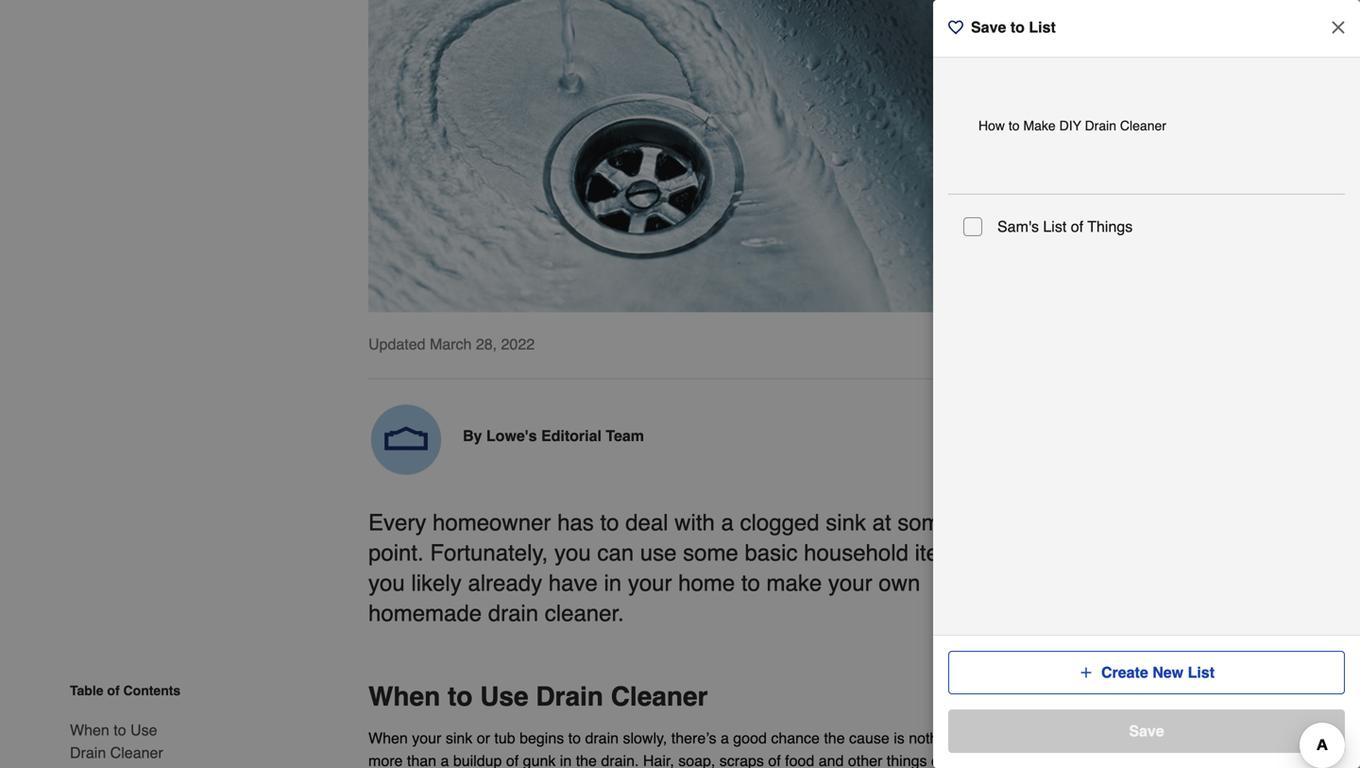 Task type: vqa. For each thing, say whether or not it's contained in the screenshot.
pumps, in the top of the page
no



Task type: locate. For each thing, give the bounding box(es) containing it.
basic
[[745, 540, 798, 566]]

0 horizontal spatial cleaner
[[110, 744, 163, 762]]

slowly,
[[623, 729, 667, 747]]

sam's
[[998, 218, 1039, 235]]

diy
[[1060, 118, 1082, 133]]

1 horizontal spatial you
[[555, 540, 591, 566]]

when
[[369, 682, 441, 712], [70, 721, 109, 739], [369, 729, 408, 747]]

list inside button
[[1188, 664, 1215, 681]]

table of contents element
[[55, 681, 197, 768]]

0 vertical spatial use
[[480, 682, 529, 712]]

0 horizontal spatial in
[[560, 752, 572, 768]]

in
[[604, 570, 622, 596], [560, 752, 572, 768]]

begins
[[520, 729, 564, 747]]

your
[[628, 570, 672, 596], [829, 570, 873, 596], [412, 729, 442, 747]]

cleaner up slowly,
[[611, 682, 708, 712]]

scraps
[[720, 752, 764, 768]]

by
[[463, 427, 482, 444]]

list
[[1029, 18, 1056, 36], [1044, 218, 1067, 235], [1188, 664, 1215, 681]]

than
[[407, 752, 437, 768]]

drain right diy
[[1085, 118, 1117, 133]]

1 horizontal spatial your
[[628, 570, 672, 596]]

0 vertical spatial when to use drain cleaner
[[369, 682, 708, 712]]

2022
[[501, 335, 535, 353]]

1 horizontal spatial some
[[898, 510, 953, 536]]

team
[[606, 427, 644, 444]]

when up more
[[369, 729, 408, 747]]

1 horizontal spatial sink
[[826, 510, 866, 536]]

buildup
[[453, 752, 502, 768]]

1 vertical spatial cleaner
[[611, 682, 708, 712]]

you down 'point.'
[[369, 570, 405, 596]]

0 horizontal spatial sink
[[446, 729, 473, 747]]

0 vertical spatial sink
[[826, 510, 866, 536]]

1 vertical spatial in
[[560, 752, 572, 768]]

at
[[873, 510, 892, 536]]

updated march 28, 2022
[[369, 335, 535, 353]]

some up home
[[683, 540, 739, 566]]

some
[[898, 510, 953, 536], [683, 540, 739, 566]]

2 horizontal spatial cleaner
[[1121, 118, 1167, 133]]

when to use drain cleaner inside table of contents 'element'
[[70, 721, 163, 762]]

1 horizontal spatial use
[[480, 682, 529, 712]]

drain up drain.
[[585, 729, 619, 747]]

drain
[[488, 600, 539, 626], [585, 729, 619, 747]]

list right heart outline icon
[[1029, 18, 1056, 36]]

save right heart outline icon
[[971, 18, 1007, 36]]

2 vertical spatial a
[[441, 752, 449, 768]]

0 vertical spatial list
[[1029, 18, 1056, 36]]

cleaner down table of contents
[[110, 744, 163, 762]]

1 vertical spatial use
[[130, 721, 157, 739]]

every homeowner has to deal with a clogged sink at some point. fortunately, you can use some basic household items you likely already have in your home to make your own homemade drain cleaner.
[[369, 510, 969, 626]]

0 horizontal spatial your
[[412, 729, 442, 747]]

of
[[1071, 218, 1084, 235], [107, 683, 120, 698], [506, 752, 519, 768], [769, 752, 781, 768]]

the up and
[[824, 729, 845, 747]]

your down use
[[628, 570, 672, 596]]

lowe's
[[487, 427, 537, 444]]

every
[[369, 510, 426, 536]]

2 vertical spatial list
[[1188, 664, 1215, 681]]

a left good
[[721, 729, 729, 747]]

0 vertical spatial in
[[604, 570, 622, 596]]

drain down already on the left
[[488, 600, 539, 626]]

when inside when to use drain cleaner
[[70, 721, 109, 739]]

when down table
[[70, 721, 109, 739]]

0 horizontal spatial save
[[971, 18, 1007, 36]]

to down table of contents
[[114, 721, 126, 739]]

drain up begins
[[536, 682, 604, 712]]

0 horizontal spatial drain
[[488, 600, 539, 626]]

chance
[[771, 729, 820, 747]]

2 horizontal spatial drain
[[1085, 118, 1117, 133]]

2 vertical spatial cleaner
[[110, 744, 163, 762]]

drain down table
[[70, 744, 106, 762]]

use
[[480, 682, 529, 712], [130, 721, 157, 739]]

save for save to list
[[971, 18, 1007, 36]]

your up than
[[412, 729, 442, 747]]

fortunately,
[[430, 540, 548, 566]]

cause
[[850, 729, 890, 747]]

0 horizontal spatial when to use drain cleaner
[[70, 721, 163, 762]]

to right begins
[[569, 729, 581, 747]]

when to use drain cleaner
[[369, 682, 708, 712], [70, 721, 163, 762]]

editorial
[[541, 427, 602, 444]]

lowe's editorial team image
[[369, 402, 444, 478]]

sink up household
[[826, 510, 866, 536]]

0 vertical spatial the
[[824, 729, 845, 747]]

good
[[734, 729, 767, 747]]

0 vertical spatial save
[[971, 18, 1007, 36]]

list right sam's
[[1044, 218, 1067, 235]]

list right the new
[[1188, 664, 1215, 681]]

1 vertical spatial the
[[576, 752, 597, 768]]

to right heart outline icon
[[1011, 18, 1025, 36]]

1 horizontal spatial when to use drain cleaner
[[369, 682, 708, 712]]

sink left or
[[446, 729, 473, 747]]

0 horizontal spatial some
[[683, 540, 739, 566]]

in right gunk
[[560, 752, 572, 768]]

when to use drain cleaner up begins
[[369, 682, 708, 712]]

close image
[[1329, 18, 1348, 37]]

you
[[555, 540, 591, 566], [369, 570, 405, 596]]

save
[[971, 18, 1007, 36], [1129, 722, 1165, 740]]

there's
[[672, 729, 717, 747]]

0 vertical spatial some
[[898, 510, 953, 536]]

1 horizontal spatial drain
[[536, 682, 604, 712]]

by lowe's editorial team
[[463, 427, 644, 444]]

when inside when your sink or tub begins to drain slowly, there's a good chance the cause is nothing more than a buildup of gunk in the drain. hair, soap, scraps of food and other things ca
[[369, 729, 408, 747]]

when up than
[[369, 682, 441, 712]]

1 vertical spatial you
[[369, 570, 405, 596]]

homemade
[[369, 600, 482, 626]]

2 horizontal spatial your
[[829, 570, 873, 596]]

cleaner right diy
[[1121, 118, 1167, 133]]

save button
[[949, 710, 1346, 753]]

make
[[1024, 118, 1056, 133]]

you up have
[[555, 540, 591, 566]]

0 vertical spatial you
[[555, 540, 591, 566]]

can
[[598, 540, 634, 566]]

1 horizontal spatial in
[[604, 570, 622, 596]]

1 vertical spatial some
[[683, 540, 739, 566]]

sink inside every homeowner has to deal with a clogged sink at some point. fortunately, you can use some basic household items you likely already have in your home to make your own homemade drain cleaner.
[[826, 510, 866, 536]]

cleaner
[[1121, 118, 1167, 133], [611, 682, 708, 712], [110, 744, 163, 762]]

0 vertical spatial drain
[[1085, 118, 1117, 133]]

when to use drain cleaner link
[[70, 708, 197, 768]]

save inside save button
[[1129, 722, 1165, 740]]

drain
[[1085, 118, 1117, 133], [536, 682, 604, 712], [70, 744, 106, 762]]

0 vertical spatial drain
[[488, 600, 539, 626]]

save down create new list button
[[1129, 722, 1165, 740]]

2 vertical spatial drain
[[70, 744, 106, 762]]

0 horizontal spatial use
[[130, 721, 157, 739]]

in down the can
[[604, 570, 622, 596]]

of right table
[[107, 683, 120, 698]]

to
[[1011, 18, 1025, 36], [1009, 118, 1020, 133], [600, 510, 619, 536], [742, 570, 761, 596], [448, 682, 473, 712], [114, 721, 126, 739], [569, 729, 581, 747]]

tub
[[495, 729, 516, 747]]

1 vertical spatial when to use drain cleaner
[[70, 721, 163, 762]]

your down household
[[829, 570, 873, 596]]

1 vertical spatial drain
[[585, 729, 619, 747]]

how
[[979, 118, 1005, 133]]

a right than
[[441, 752, 449, 768]]

or
[[477, 729, 490, 747]]

use up tub
[[480, 682, 529, 712]]

a right with
[[721, 510, 734, 536]]

is
[[894, 729, 905, 747]]

a
[[721, 510, 734, 536], [721, 729, 729, 747], [441, 752, 449, 768]]

heart outline image
[[949, 20, 964, 35]]

the left drain.
[[576, 752, 597, 768]]

some up items
[[898, 510, 953, 536]]

when to use drain cleaner down table of contents
[[70, 721, 163, 762]]

hair,
[[643, 752, 674, 768]]

1 vertical spatial sink
[[446, 729, 473, 747]]

1 horizontal spatial the
[[824, 729, 845, 747]]

use down contents
[[130, 721, 157, 739]]

1 horizontal spatial drain
[[585, 729, 619, 747]]

to up buildup
[[448, 682, 473, 712]]

other
[[848, 752, 883, 768]]

1 vertical spatial save
[[1129, 722, 1165, 740]]

sink
[[826, 510, 866, 536], [446, 729, 473, 747]]

0 horizontal spatial drain
[[70, 744, 106, 762]]

the
[[824, 729, 845, 747], [576, 752, 597, 768]]

1 horizontal spatial save
[[1129, 722, 1165, 740]]

0 vertical spatial a
[[721, 510, 734, 536]]



Task type: describe. For each thing, give the bounding box(es) containing it.
drain inside when to use drain cleaner
[[70, 744, 106, 762]]

household
[[804, 540, 909, 566]]

cleaner inside when to use drain cleaner
[[110, 744, 163, 762]]

deal
[[626, 510, 669, 536]]

homeowner
[[433, 510, 551, 536]]

home
[[679, 570, 735, 596]]

more
[[369, 752, 403, 768]]

new
[[1153, 664, 1184, 681]]

and
[[819, 752, 844, 768]]

save for save
[[1129, 722, 1165, 740]]

things
[[1088, 218, 1133, 235]]

sink inside when your sink or tub begins to drain slowly, there's a good chance the cause is nothing more than a buildup of gunk in the drain. hair, soap, scraps of food and other things ca
[[446, 729, 473, 747]]

1 vertical spatial drain
[[536, 682, 604, 712]]

make
[[767, 570, 822, 596]]

of left food
[[769, 752, 781, 768]]

likely
[[411, 570, 462, 596]]

own
[[879, 570, 921, 596]]

of down tub
[[506, 752, 519, 768]]

cleaner.
[[545, 600, 624, 626]]

use
[[640, 540, 677, 566]]

things
[[887, 752, 927, 768]]

has
[[558, 510, 594, 536]]

food
[[785, 752, 815, 768]]

list for save to list
[[1029, 18, 1056, 36]]

in inside when your sink or tub begins to drain slowly, there's a good chance the cause is nothing more than a buildup of gunk in the drain. hair, soap, scraps of food and other things ca
[[560, 752, 572, 768]]

march
[[430, 335, 472, 353]]

with
[[675, 510, 715, 536]]

gunk
[[523, 752, 556, 768]]

0 horizontal spatial the
[[576, 752, 597, 768]]

0 horizontal spatial you
[[369, 570, 405, 596]]

1 vertical spatial list
[[1044, 218, 1067, 235]]

save to list
[[971, 18, 1056, 36]]

drain inside when your sink or tub begins to drain slowly, there's a good chance the cause is nothing more than a buildup of gunk in the drain. hair, soap, scraps of food and other things ca
[[585, 729, 619, 747]]

create new list
[[1102, 664, 1215, 681]]

drain.
[[601, 752, 639, 768]]

of inside 'element'
[[107, 683, 120, 698]]

when your sink or tub begins to drain slowly, there's a good chance the cause is nothing more than a buildup of gunk in the drain. hair, soap, scraps of food and other things ca
[[369, 729, 959, 768]]

of left things
[[1071, 218, 1084, 235]]

list for create new list
[[1188, 664, 1215, 681]]

drain inside every homeowner has to deal with a clogged sink at some point. fortunately, you can use some basic household items you likely already have in your home to make your own homemade drain cleaner.
[[488, 600, 539, 626]]

create new list button
[[949, 651, 1346, 695]]

updated
[[369, 335, 426, 353]]

to inside when your sink or tub begins to drain slowly, there's a good chance the cause is nothing more than a buildup of gunk in the drain. hair, soap, scraps of food and other things ca
[[569, 729, 581, 747]]

in inside every homeowner has to deal with a clogged sink at some point. fortunately, you can use some basic household items you likely already have in your home to make your own homemade drain cleaner.
[[604, 570, 622, 596]]

table
[[70, 683, 104, 698]]

0 vertical spatial cleaner
[[1121, 118, 1167, 133]]

point.
[[369, 540, 424, 566]]

to up the can
[[600, 510, 619, 536]]

to inside when to use drain cleaner
[[114, 721, 126, 739]]

how to make diy drain cleaner
[[979, 118, 1167, 133]]

have
[[549, 570, 598, 596]]

to right how
[[1009, 118, 1020, 133]]

contents
[[123, 683, 181, 698]]

nothing
[[909, 729, 959, 747]]

already
[[468, 570, 542, 596]]

1 horizontal spatial cleaner
[[611, 682, 708, 712]]

use inside when to use drain cleaner
[[130, 721, 157, 739]]

1 vertical spatial a
[[721, 729, 729, 747]]

to down basic on the right
[[742, 570, 761, 596]]

28,
[[476, 335, 497, 353]]

create
[[1102, 664, 1149, 681]]

sam's list of things
[[998, 218, 1133, 235]]

liquid going down a drain in a metal sink. image
[[369, 0, 992, 312]]

plus image
[[1079, 665, 1094, 680]]

clogged
[[740, 510, 820, 536]]

items
[[915, 540, 969, 566]]

table of contents
[[70, 683, 181, 698]]

a inside every homeowner has to deal with a clogged sink at some point. fortunately, you can use some basic household items you likely already have in your home to make your own homemade drain cleaner.
[[721, 510, 734, 536]]

your inside when your sink or tub begins to drain slowly, there's a good chance the cause is nothing more than a buildup of gunk in the drain. hair, soap, scraps of food and other things ca
[[412, 729, 442, 747]]

soap,
[[679, 752, 716, 768]]



